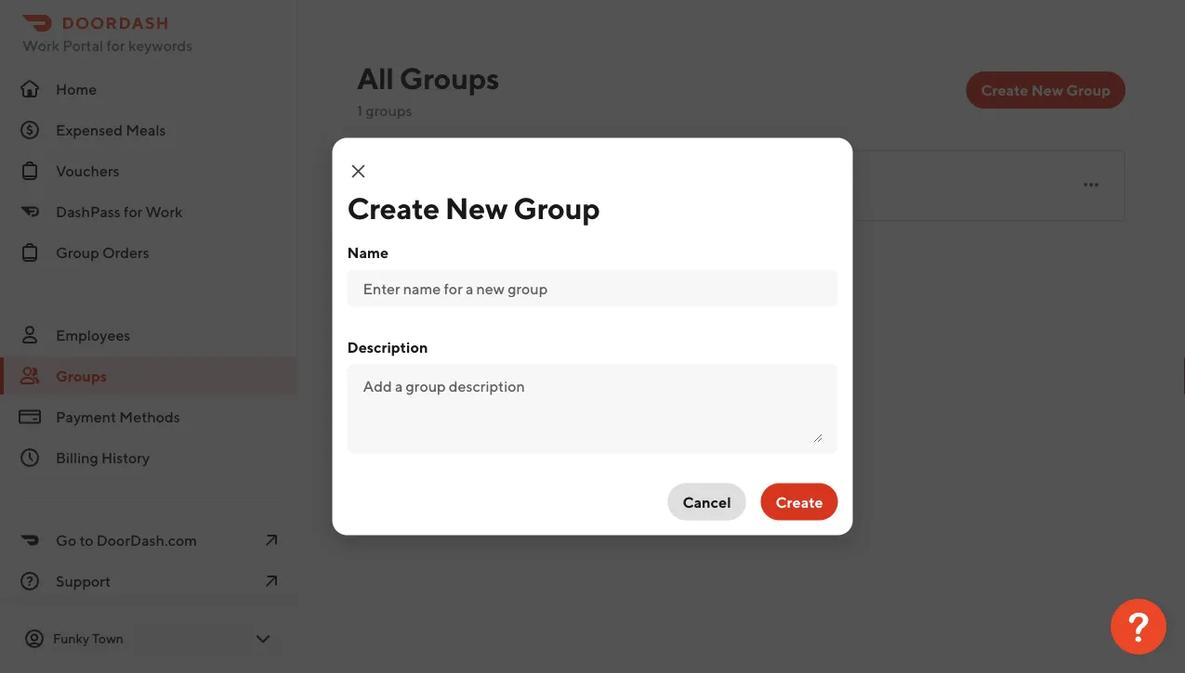 Task type: locate. For each thing, give the bounding box(es) containing it.
1 vertical spatial create new group
[[347, 191, 600, 226]]

0 vertical spatial work
[[22, 37, 59, 54]]

cancel button
[[668, 484, 746, 521]]

work portal for keywords
[[22, 37, 193, 54]]

history
[[101, 449, 150, 467]]

groups
[[366, 102, 412, 119]]

groups
[[399, 60, 499, 95], [56, 368, 107, 385]]

0 horizontal spatial work
[[22, 37, 59, 54]]

group
[[1066, 81, 1111, 99], [513, 191, 600, 226], [56, 244, 99, 262]]

0 vertical spatial new
[[1031, 81, 1063, 99]]

actions image
[[1080, 174, 1102, 196]]

0 horizontal spatial create
[[347, 191, 439, 226]]

groups up payment
[[56, 368, 107, 385]]

create new group button
[[966, 72, 1126, 109]]

1 horizontal spatial new
[[1031, 81, 1063, 99]]

1 vertical spatial group
[[513, 191, 600, 226]]

close create new group image
[[347, 160, 369, 183]]

groups inside all groups 1 groups
[[399, 60, 499, 95]]

home
[[56, 80, 97, 98]]

billing history link
[[0, 440, 297, 477]]

1 horizontal spatial create new group
[[981, 81, 1111, 99]]

0 vertical spatial create
[[981, 81, 1028, 99]]

payment methods
[[56, 408, 180, 426]]

for
[[106, 37, 125, 54], [124, 203, 142, 221]]

billing history
[[56, 449, 150, 467]]

1
[[357, 102, 363, 119]]

expensed
[[56, 121, 123, 139]]

create new group
[[981, 81, 1111, 99], [347, 191, 600, 226]]

cancel
[[683, 494, 731, 511]]

dashpass
[[56, 203, 121, 221]]

go to doordash.com link
[[0, 522, 297, 560]]

work left portal
[[22, 37, 59, 54]]

for up orders
[[124, 203, 142, 221]]

0 vertical spatial for
[[106, 37, 125, 54]]

0 horizontal spatial new
[[445, 191, 508, 226]]

2 horizontal spatial group
[[1066, 81, 1111, 99]]

billing
[[56, 449, 98, 467]]

Name text field
[[363, 277, 822, 300]]

0 vertical spatial groups
[[399, 60, 499, 95]]

2 vertical spatial group
[[56, 244, 99, 262]]

groups up groups
[[399, 60, 499, 95]]

0 horizontal spatial create new group
[[347, 191, 600, 226]]

1 horizontal spatial work
[[145, 203, 183, 221]]

work up the group orders link
[[145, 203, 183, 221]]

0 vertical spatial group
[[1066, 81, 1111, 99]]

2 vertical spatial create
[[776, 494, 823, 511]]

1 vertical spatial groups
[[56, 368, 107, 385]]

0 horizontal spatial group
[[56, 244, 99, 262]]

expensed meals
[[56, 121, 166, 139]]

2 horizontal spatial create
[[981, 81, 1028, 99]]

new
[[1031, 81, 1063, 99], [445, 191, 508, 226]]

expensed meals link
[[0, 112, 297, 149]]

orders
[[102, 244, 149, 262]]

1 horizontal spatial create
[[776, 494, 823, 511]]

work
[[22, 37, 59, 54], [145, 203, 183, 221]]

for right portal
[[106, 37, 125, 54]]

1 vertical spatial create
[[347, 191, 439, 226]]

create
[[981, 81, 1028, 99], [347, 191, 439, 226], [776, 494, 823, 511]]

support link
[[0, 563, 297, 600]]

Description text field
[[363, 376, 822, 443]]

create inside create new group button
[[981, 81, 1028, 99]]

description
[[347, 338, 428, 356]]

0 vertical spatial create new group
[[981, 81, 1111, 99]]

group orders link
[[0, 234, 297, 271]]

1 horizontal spatial groups
[[399, 60, 499, 95]]



Task type: describe. For each thing, give the bounding box(es) containing it.
dashpass for work
[[56, 203, 183, 221]]

name
[[347, 244, 389, 261]]

employees
[[56, 327, 130, 344]]

methods
[[119, 408, 180, 426]]

new inside button
[[1031, 81, 1063, 99]]

doordash.com
[[96, 532, 197, 550]]

create inside create button
[[776, 494, 823, 511]]

group orders
[[56, 244, 149, 262]]

1 horizontal spatial group
[[513, 191, 600, 226]]

employees link
[[0, 317, 297, 354]]

groups link
[[0, 358, 297, 395]]

meals
[[126, 121, 166, 139]]

keywords
[[128, 37, 193, 54]]

go to doordash.com
[[56, 532, 197, 550]]

open resource center image
[[1111, 600, 1166, 655]]

1 vertical spatial for
[[124, 203, 142, 221]]

support
[[56, 573, 111, 591]]

payment methods link
[[0, 399, 297, 436]]

payment
[[56, 408, 116, 426]]

vouchers
[[56, 162, 119, 180]]

1 vertical spatial work
[[145, 203, 183, 221]]

all groups 1 groups
[[357, 60, 499, 119]]

0 horizontal spatial groups
[[56, 368, 107, 385]]

group inside create new group button
[[1066, 81, 1111, 99]]

portal
[[62, 37, 103, 54]]

to
[[79, 532, 93, 550]]

1 vertical spatial new
[[445, 191, 508, 226]]

all
[[357, 60, 394, 95]]

create new group inside button
[[981, 81, 1111, 99]]

home link
[[0, 71, 297, 108]]

dashpass for work link
[[0, 193, 297, 231]]

create button
[[761, 484, 838, 521]]

vouchers link
[[0, 152, 297, 190]]

go
[[56, 532, 76, 550]]



Task type: vqa. For each thing, say whether or not it's contained in the screenshot.
Item for Item Offers Limit one discount per order
no



